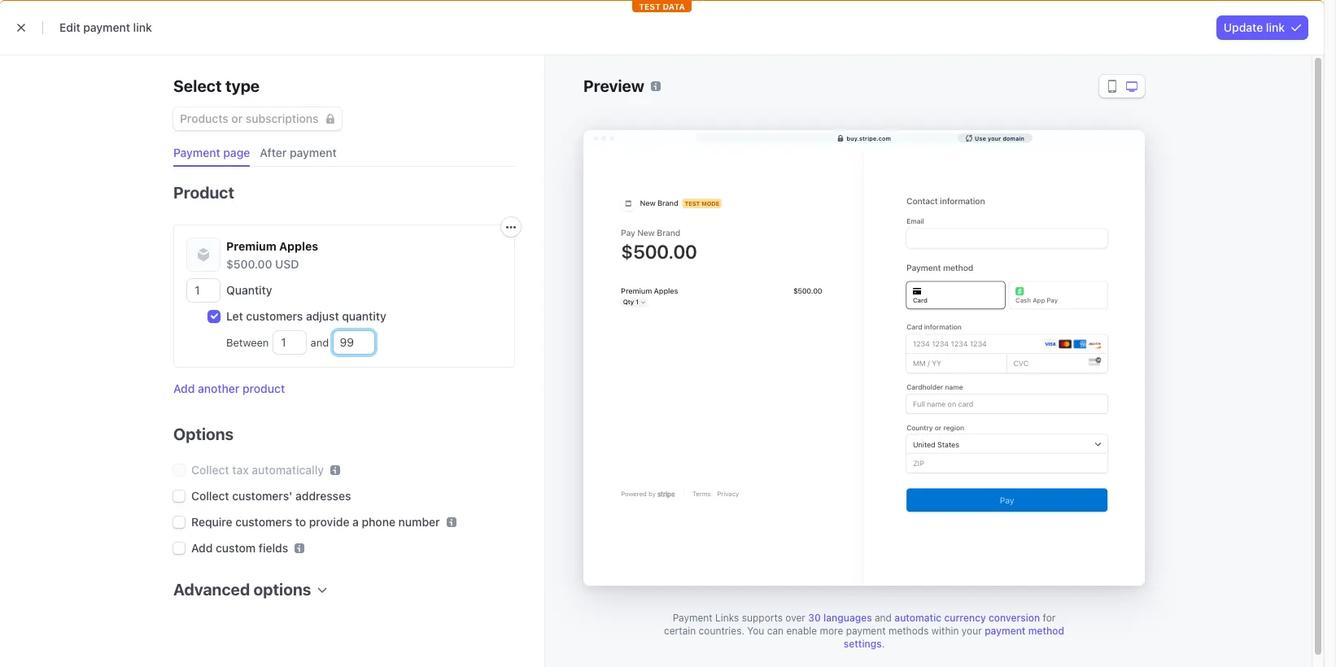 Task type: describe. For each thing, give the bounding box(es) containing it.
customers'
[[232, 489, 293, 503]]

billing
[[379, 45, 412, 59]]

Quantity number field
[[187, 279, 220, 302]]

supports
[[742, 612, 783, 624]]

automatically
[[252, 463, 324, 477]]

payment inside payment method settings
[[985, 625, 1026, 637]]

advanced
[[173, 580, 250, 599]]

premium
[[226, 239, 276, 253]]

can
[[767, 625, 784, 637]]

to
[[295, 515, 306, 529]]

add another product button
[[173, 381, 285, 397]]

developers link
[[1090, 42, 1167, 62]]

another
[[198, 382, 240, 396]]

add custom fields
[[191, 541, 288, 555]]

connect
[[493, 45, 539, 59]]

and inside payment page 'tab panel'
[[308, 336, 332, 349]]

products or subscriptions
[[180, 112, 319, 125]]

currency
[[944, 612, 986, 624]]

more
[[558, 45, 586, 59]]

update
[[1224, 20, 1263, 34]]

tax
[[232, 463, 249, 477]]

test
[[1177, 45, 1200, 59]]

your inside for certain countries. you can enable more payment methods within your
[[962, 625, 982, 637]]

payment links supports over 30 languages and automatic currency conversion
[[673, 612, 1040, 624]]

1 link from the left
[[133, 20, 152, 34]]

mode
[[1203, 45, 1233, 59]]

customers link
[[225, 42, 299, 62]]

after
[[260, 146, 287, 160]]

developers
[[1098, 45, 1159, 59]]

buy.stripe.com
[[847, 135, 891, 141]]

products link
[[303, 42, 368, 62]]

between
[[226, 336, 272, 349]]

test data
[[639, 69, 685, 79]]

phone
[[362, 515, 396, 529]]

edit payment link
[[59, 20, 152, 34]]

custom
[[216, 541, 256, 555]]

payment link settings tab list
[[167, 140, 515, 167]]

within
[[932, 625, 959, 637]]

products for products or subscriptions
[[180, 112, 229, 125]]

use your domain
[[975, 135, 1025, 141]]

30 languages link
[[808, 612, 872, 624]]

domain
[[1003, 135, 1025, 141]]

over
[[786, 612, 806, 624]]

Minimum adjustable quantity number field
[[273, 331, 306, 354]]

payment page button
[[167, 140, 260, 167]]

automatic
[[895, 612, 942, 624]]

add for add custom fields
[[191, 541, 213, 555]]

addresses
[[295, 489, 351, 503]]

1 vertical spatial and
[[875, 612, 892, 624]]

balances
[[164, 45, 213, 59]]

countries.
[[699, 625, 745, 637]]

options
[[173, 425, 234, 444]]

after payment button
[[253, 140, 346, 167]]

create button
[[1050, 8, 1117, 28]]

Maximum adjustable quantity number field
[[333, 331, 374, 354]]

svg image
[[506, 223, 516, 232]]

product
[[243, 382, 285, 396]]

quantity
[[226, 283, 272, 297]]

subscriptions
[[246, 112, 319, 125]]

customers
[[233, 45, 291, 59]]

enable
[[787, 625, 817, 637]]

products or subscriptions button
[[173, 104, 341, 130]]

connect link
[[485, 42, 547, 62]]

method
[[1029, 625, 1065, 637]]

more
[[820, 625, 844, 637]]

more button
[[550, 42, 610, 62]]

add another product
[[173, 382, 285, 396]]

update link button
[[1218, 15, 1308, 39]]

create
[[1060, 11, 1091, 24]]

collect customers' addresses
[[191, 489, 351, 503]]

preview
[[584, 77, 645, 95]]

reports link
[[423, 42, 482, 62]]

for certain countries. you can enable more payment methods within your
[[664, 612, 1056, 637]]

your inside use your domain button
[[988, 135, 1001, 141]]

test mode
[[1177, 45, 1233, 59]]

$500.00
[[226, 257, 272, 271]]



Task type: locate. For each thing, give the bounding box(es) containing it.
1 horizontal spatial and
[[875, 612, 892, 624]]

payment method settings
[[844, 625, 1065, 650]]

settings
[[844, 638, 882, 650]]

1 collect from the top
[[191, 463, 229, 477]]

languages
[[824, 612, 872, 624]]

adjust
[[306, 309, 339, 323]]

balances link
[[156, 42, 221, 62]]

products for products
[[311, 45, 360, 59]]

payment
[[83, 20, 130, 34], [290, 146, 337, 160], [846, 625, 886, 637], [985, 625, 1026, 637]]

0 vertical spatial and
[[308, 336, 332, 349]]

require customers to provide a phone number
[[191, 515, 440, 529]]

None search field
[[454, 8, 837, 28]]

payment method settings link
[[844, 625, 1065, 650]]

payment page tab panel
[[160, 167, 521, 624]]

0 vertical spatial customers
[[246, 309, 303, 323]]

products
[[311, 45, 360, 59], [180, 112, 229, 125]]

link inside button
[[1266, 20, 1285, 34]]

0 vertical spatial payment
[[173, 146, 220, 160]]

1 horizontal spatial your
[[988, 135, 1001, 141]]

1 horizontal spatial payment
[[673, 612, 713, 624]]

use your domain button
[[958, 133, 1033, 142]]

0 horizontal spatial link
[[133, 20, 152, 34]]

premium apples $500.00 usd
[[226, 239, 318, 271]]

payments link
[[84, 42, 153, 62]]

payment up settings
[[846, 625, 886, 637]]

certain
[[664, 625, 696, 637]]

link up payments
[[133, 20, 152, 34]]

0 vertical spatial collect
[[191, 463, 229, 477]]

page
[[223, 146, 250, 160]]

payment inside for certain countries. you can enable more payment methods within your
[[846, 625, 886, 637]]

provide
[[309, 515, 350, 529]]

fields
[[259, 541, 288, 555]]

apples
[[279, 239, 318, 253]]

update link
[[1224, 20, 1285, 34]]

data
[[663, 69, 685, 79]]

payment page
[[173, 146, 250, 160]]

0 vertical spatial your
[[988, 135, 1001, 141]]

0 horizontal spatial and
[[308, 336, 332, 349]]

collect
[[191, 463, 229, 477], [191, 489, 229, 503]]

collect left tax
[[191, 463, 229, 477]]

type
[[225, 77, 260, 95]]

collect up require
[[191, 489, 229, 503]]

and down adjust on the left top
[[308, 336, 332, 349]]

let
[[226, 309, 243, 323]]

collect tax automatically
[[191, 463, 324, 477]]

payment inside button
[[173, 146, 220, 160]]

payment down conversion
[[985, 625, 1026, 637]]

add inside button
[[173, 382, 195, 396]]

customers down customers'
[[235, 515, 292, 529]]

customers for require
[[235, 515, 292, 529]]

products left billing at top left
[[311, 45, 360, 59]]

link right update
[[1266, 20, 1285, 34]]

usd
[[275, 257, 299, 271]]

products inside button
[[180, 112, 229, 125]]

collect for collect customers' addresses
[[191, 489, 229, 503]]

payment left page
[[173, 146, 220, 160]]

0 vertical spatial add
[[173, 382, 195, 396]]

customers up minimum adjustable quantity number field
[[246, 309, 303, 323]]

and up .
[[875, 612, 892, 624]]

add
[[173, 382, 195, 396], [191, 541, 213, 555]]

0 horizontal spatial products
[[180, 112, 229, 125]]

0 vertical spatial products
[[311, 45, 360, 59]]

add for add another product
[[173, 382, 195, 396]]

your
[[988, 135, 1001, 141], [962, 625, 982, 637]]

0 horizontal spatial your
[[962, 625, 982, 637]]

require
[[191, 515, 232, 529]]

1 vertical spatial products
[[180, 112, 229, 125]]

link
[[133, 20, 152, 34], [1266, 20, 1285, 34]]

select type
[[173, 77, 260, 95]]

and
[[308, 336, 332, 349], [875, 612, 892, 624]]

reports
[[431, 45, 474, 59]]

number
[[399, 515, 440, 529]]

payments element
[[33, 0, 179, 667]]

1 horizontal spatial link
[[1266, 20, 1285, 34]]

customers
[[246, 309, 303, 323], [235, 515, 292, 529]]

for
[[1043, 612, 1056, 624]]

billing link
[[371, 42, 420, 62]]

payment up payments
[[83, 20, 130, 34]]

automatic currency conversion link
[[895, 612, 1040, 624]]

your down "automatic currency conversion" link at the bottom of page
[[962, 625, 982, 637]]

after payment
[[260, 146, 337, 160]]

payment up the "certain"
[[673, 612, 713, 624]]

edit
[[59, 20, 80, 34]]

1 vertical spatial customers
[[235, 515, 292, 529]]

new
[[62, 12, 83, 24]]

payment right the after
[[290, 146, 337, 160]]

new brand
[[62, 12, 113, 24]]

conversion
[[989, 612, 1040, 624]]

advanced options button
[[167, 570, 328, 601]]

0 horizontal spatial payment
[[173, 146, 220, 160]]

advanced options
[[173, 580, 311, 599]]

1 vertical spatial payment
[[673, 612, 713, 624]]

home
[[41, 45, 73, 59]]

add left another
[[173, 382, 195, 396]]

customers for let
[[246, 309, 303, 323]]

1 horizontal spatial products
[[311, 45, 360, 59]]

payments
[[92, 45, 145, 59]]

payment inside button
[[290, 146, 337, 160]]

a
[[353, 515, 359, 529]]

1 vertical spatial add
[[191, 541, 213, 555]]

30
[[808, 612, 821, 624]]

1 vertical spatial collect
[[191, 489, 229, 503]]

1 vertical spatial your
[[962, 625, 982, 637]]

payment for payment links supports over 30 languages and automatic currency conversion
[[673, 612, 713, 624]]

links
[[715, 612, 739, 624]]

payment for payment page
[[173, 146, 220, 160]]

2 collect from the top
[[191, 489, 229, 503]]

let customers adjust quantity
[[226, 309, 386, 323]]

test
[[639, 69, 661, 79]]

2 link from the left
[[1266, 20, 1285, 34]]

product
[[173, 183, 234, 202]]

.
[[882, 638, 885, 650]]

brand
[[85, 12, 113, 24]]

products left or
[[180, 112, 229, 125]]

options
[[254, 580, 311, 599]]

select
[[173, 77, 222, 95]]

you
[[747, 625, 765, 637]]

collect for collect tax automatically
[[191, 463, 229, 477]]

or
[[232, 112, 243, 125]]

your right "use"
[[988, 135, 1001, 141]]

use
[[975, 135, 986, 141]]

quantity
[[342, 309, 386, 323]]

add down require
[[191, 541, 213, 555]]



Task type: vqa. For each thing, say whether or not it's contained in the screenshot.
"Show more" Button
no



